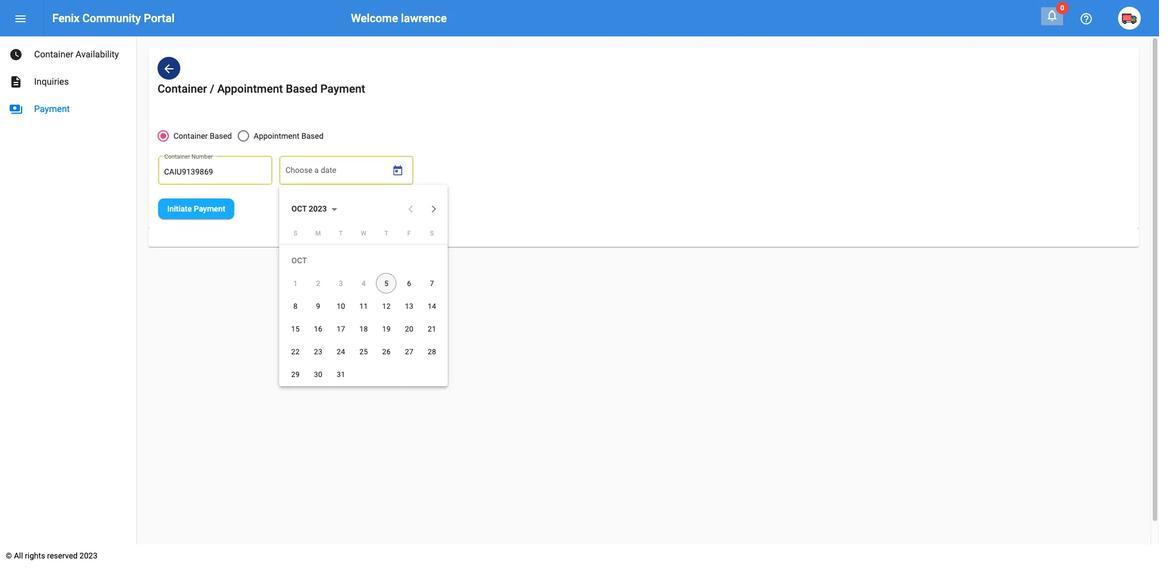 Task type: locate. For each thing, give the bounding box(es) containing it.
1 s from the left
[[294, 230, 297, 237]]

1 vertical spatial payment
[[34, 104, 70, 114]]

2023 up m
[[309, 204, 327, 213]]

s
[[294, 230, 297, 237], [430, 230, 434, 237]]

portal
[[144, 11, 175, 25]]

oct for oct
[[292, 256, 307, 265]]

no color image left help_outline popup button
[[1045, 9, 1059, 22]]

2 row from the top
[[284, 295, 443, 317]]

oct up october 1, 2023 cell
[[292, 256, 307, 265]]

t
[[339, 230, 343, 237], [385, 230, 388, 237]]

no color image
[[14, 12, 27, 26], [9, 48, 23, 61], [162, 62, 176, 76]]

1 horizontal spatial payment
[[194, 204, 225, 213]]

no color image down watch_later
[[9, 75, 23, 89]]

17
[[337, 324, 345, 333]]

availability
[[76, 49, 119, 60]]

1 vertical spatial oct
[[292, 256, 307, 265]]

no color image right notifications_none popup button
[[1079, 12, 1093, 26]]

4 row from the top
[[284, 340, 443, 363]]

1 oct from the top
[[292, 204, 307, 213]]

menu button
[[9, 7, 32, 30]]

11
[[359, 302, 368, 310]]

container availability
[[34, 49, 119, 60]]

appointment
[[217, 82, 283, 96], [254, 132, 299, 141]]

©
[[6, 551, 12, 560]]

no color image
[[1045, 9, 1059, 22], [1079, 12, 1093, 26], [9, 75, 23, 89], [9, 102, 23, 116]]

2 s from the left
[[430, 230, 434, 237]]

22
[[291, 347, 300, 356]]

1 row from the top
[[284, 272, 443, 295]]

6
[[407, 279, 411, 288]]

2023
[[309, 204, 327, 213], [80, 551, 97, 560]]

2 vertical spatial no color image
[[162, 62, 176, 76]]

appointment right /
[[217, 82, 283, 96]]

no color image down portal
[[162, 62, 176, 76]]

oct up the sunday element
[[292, 204, 307, 213]]

10
[[337, 302, 345, 310]]

1 horizontal spatial 2023
[[309, 204, 327, 213]]

4
[[362, 279, 366, 288]]

fenix community portal
[[52, 11, 175, 25]]

navigation
[[0, 36, 136, 123]]

payment
[[320, 82, 365, 96], [34, 104, 70, 114], [194, 204, 225, 213]]

sunday element
[[284, 228, 307, 244]]

oct 2023 button
[[282, 197, 346, 220]]

option group
[[158, 130, 324, 142]]

2 vertical spatial container
[[173, 132, 208, 141]]

0 horizontal spatial s
[[294, 230, 297, 237]]

2 vertical spatial payment
[[194, 204, 225, 213]]

container for container based
[[173, 132, 208, 141]]

s left m
[[294, 230, 297, 237]]

1 vertical spatial no color image
[[9, 48, 23, 61]]

saturday element
[[421, 228, 443, 244]]

row containing 22
[[284, 340, 443, 363]]

oct inside grid
[[292, 256, 307, 265]]

container
[[34, 49, 73, 60], [158, 82, 207, 96], [173, 132, 208, 141]]

oct inside button
[[292, 204, 307, 213]]

2 oct from the top
[[292, 256, 307, 265]]

s right f
[[430, 230, 434, 237]]

description
[[9, 75, 23, 89]]

© all rights reserved 2023
[[6, 551, 97, 560]]

None field
[[285, 168, 388, 177]]

8
[[293, 302, 297, 310]]

container for container availability
[[34, 49, 73, 60]]

tuesday element
[[330, 228, 352, 244]]

no color image for menu button
[[14, 12, 27, 26]]

14
[[428, 302, 436, 310]]

dialog
[[279, 185, 448, 390]]

no color image containing watch_later
[[9, 48, 23, 61]]

w
[[361, 230, 366, 237]]

no color image inside menu button
[[14, 12, 27, 26]]

24
[[337, 347, 345, 356]]

container / appointment based payment
[[158, 82, 365, 96]]

initiate payment button
[[158, 199, 234, 219]]

t for thursday element
[[385, 230, 388, 237]]

appointment inside option group
[[254, 132, 299, 141]]

wednesday element
[[352, 228, 375, 244]]

None text field
[[164, 168, 266, 177]]

0 vertical spatial payment
[[320, 82, 365, 96]]

inquiries
[[34, 76, 69, 87]]

1 vertical spatial container
[[158, 82, 207, 96]]

appointment down container / appointment based payment
[[254, 132, 299, 141]]

no color image up watch_later
[[14, 12, 27, 26]]

0 vertical spatial container
[[34, 49, 73, 60]]

row
[[284, 272, 443, 295], [284, 295, 443, 317], [284, 317, 443, 340], [284, 340, 443, 363], [284, 363, 443, 386]]

no color image containing arrow_back
[[162, 62, 176, 76]]

no color image containing help_outline
[[1079, 12, 1093, 26]]

initiate
[[167, 204, 192, 213]]

t left 'w'
[[339, 230, 343, 237]]

oct
[[292, 204, 307, 213], [292, 256, 307, 265]]

3 row from the top
[[284, 317, 443, 340]]

0 vertical spatial 2023
[[309, 204, 327, 213]]

1 horizontal spatial s
[[430, 230, 434, 237]]

october 3, 2023 cell
[[331, 273, 351, 293]]

t for tuesday element
[[339, 230, 343, 237]]

2023 inside button
[[309, 204, 327, 213]]

0 horizontal spatial t
[[339, 230, 343, 237]]

19
[[382, 324, 391, 333]]

1 t from the left
[[339, 230, 343, 237]]

7
[[430, 279, 434, 288]]

5 row from the top
[[284, 363, 443, 386]]

2023 right reserved
[[80, 551, 97, 560]]

/
[[210, 82, 214, 96]]

based
[[286, 82, 317, 96], [210, 132, 232, 141], [301, 132, 324, 141]]

community
[[82, 11, 141, 25]]

1 horizontal spatial t
[[385, 230, 388, 237]]

no color image containing notifications_none
[[1045, 9, 1059, 22]]

s for saturday element
[[430, 230, 434, 237]]

5
[[384, 279, 388, 288]]

container for container / appointment based payment
[[158, 82, 207, 96]]

october 4, 2023 cell
[[353, 273, 374, 293]]

option group containing container based
[[158, 130, 324, 142]]

23
[[314, 347, 322, 356]]

31
[[337, 370, 345, 379]]

no color image containing menu
[[14, 12, 27, 26]]

no color image down description
[[9, 102, 23, 116]]

no color image inside arrow_back button
[[162, 62, 176, 76]]

0 vertical spatial oct
[[292, 204, 307, 213]]

0 vertical spatial appointment
[[217, 82, 283, 96]]

0 vertical spatial no color image
[[14, 12, 27, 26]]

2 t from the left
[[385, 230, 388, 237]]

1 vertical spatial appointment
[[254, 132, 299, 141]]

0 horizontal spatial payment
[[34, 104, 70, 114]]

1 vertical spatial 2023
[[80, 551, 97, 560]]

t right 'w'
[[385, 230, 388, 237]]

welcome lawrence
[[351, 11, 447, 25]]

no color image up description
[[9, 48, 23, 61]]



Task type: vqa. For each thing, say whether or not it's contained in the screenshot.
october 5, 2023 cell
yes



Task type: describe. For each thing, give the bounding box(es) containing it.
help_outline button
[[1075, 7, 1098, 30]]

no color image for arrow_back button
[[162, 62, 176, 76]]

2
[[316, 279, 320, 288]]

20
[[405, 324, 413, 333]]

row containing 15
[[284, 317, 443, 340]]

navigation containing watch_later
[[0, 36, 136, 123]]

thursday element
[[375, 228, 398, 244]]

no color image containing description
[[9, 75, 23, 89]]

no color image inside help_outline popup button
[[1079, 12, 1093, 26]]

27
[[405, 347, 413, 356]]

16
[[314, 324, 322, 333]]

fenix
[[52, 11, 80, 25]]

oct 2023
[[292, 204, 329, 213]]

2 horizontal spatial payment
[[320, 82, 365, 96]]

26
[[382, 347, 391, 356]]

12
[[382, 302, 391, 310]]

payments
[[9, 102, 23, 116]]

f
[[407, 230, 411, 237]]

based for container based
[[210, 132, 232, 141]]

lawrence
[[401, 11, 447, 25]]

arrow_back
[[162, 62, 176, 76]]

arrow_back button
[[158, 57, 180, 80]]

21
[[428, 324, 436, 333]]

25
[[359, 347, 368, 356]]

rights
[[25, 551, 45, 560]]

menu
[[14, 12, 27, 26]]

welcome
[[351, 11, 398, 25]]

13
[[405, 302, 413, 310]]

october 1, 2023 cell
[[285, 273, 306, 293]]

reserved
[[47, 551, 78, 560]]

no color image containing payments
[[9, 102, 23, 116]]

help_outline
[[1079, 12, 1093, 26]]

notifications_none button
[[1041, 7, 1064, 26]]

container based
[[173, 132, 232, 141]]

9
[[316, 302, 320, 310]]

oct grid
[[284, 249, 443, 386]]

payment inside button
[[194, 204, 225, 213]]

dialog containing oct 2023
[[279, 185, 448, 390]]

no color image inside notifications_none popup button
[[1045, 9, 1059, 22]]

watch_later
[[9, 48, 23, 61]]

row containing 1
[[284, 272, 443, 295]]

row containing 8
[[284, 295, 443, 317]]

october 2, 2023 cell
[[308, 273, 328, 293]]

based for appointment based
[[301, 132, 324, 141]]

row containing 29
[[284, 363, 443, 386]]

18
[[359, 324, 368, 333]]

1
[[293, 279, 297, 288]]

friday element
[[398, 228, 421, 244]]

m
[[315, 230, 321, 237]]

october 5, 2023 cell
[[375, 272, 398, 295]]

s for the sunday element
[[294, 230, 297, 237]]

appointment based
[[254, 132, 324, 141]]

28
[[428, 347, 436, 356]]

notifications_none
[[1045, 9, 1059, 22]]

monday element
[[307, 228, 330, 244]]

15
[[291, 324, 300, 333]]

29
[[291, 370, 300, 379]]

30
[[314, 370, 322, 379]]

oct for oct 2023
[[292, 204, 307, 213]]

initiate payment
[[167, 204, 225, 213]]

all
[[14, 551, 23, 560]]

0 horizontal spatial 2023
[[80, 551, 97, 560]]

3
[[339, 279, 343, 288]]



